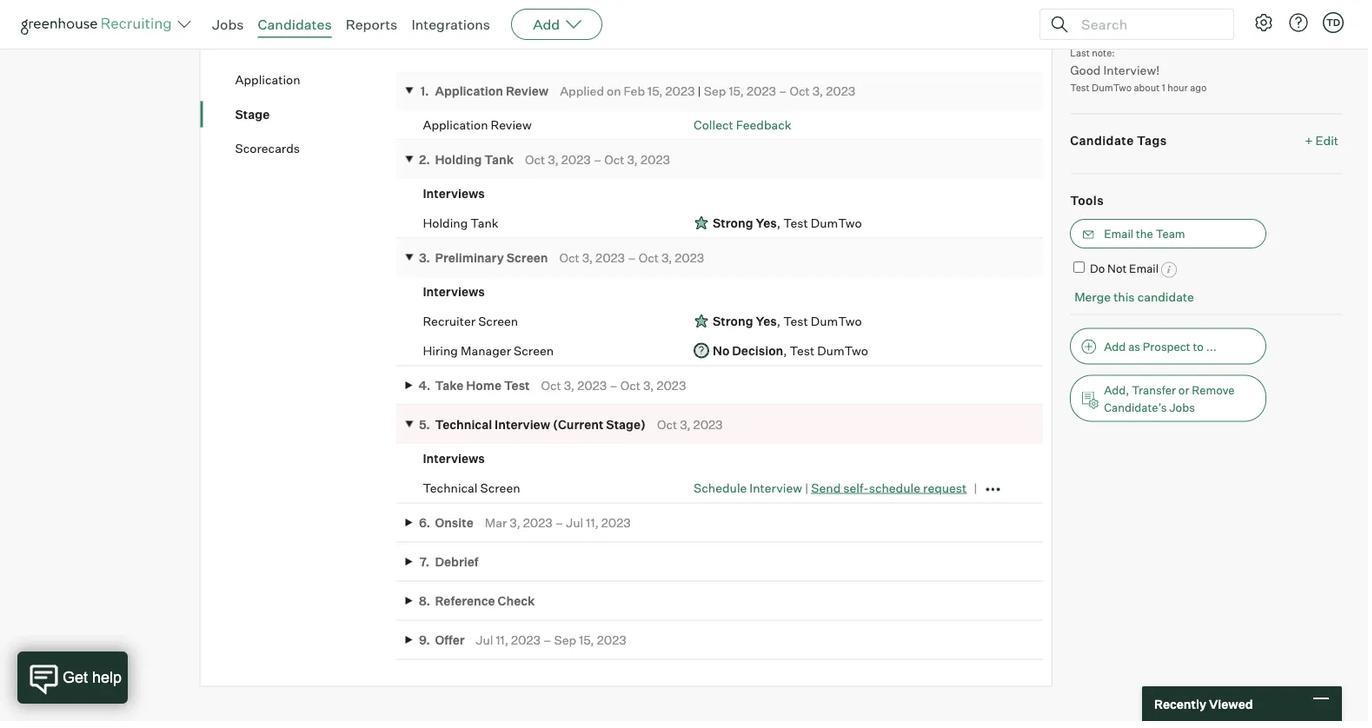 Task type: vqa. For each thing, say whether or not it's contained in the screenshot.
Interviews
yes



Task type: describe. For each thing, give the bounding box(es) containing it.
the
[[1136, 227, 1153, 241]]

interview!
[[1104, 62, 1160, 77]]

onsite
[[435, 515, 474, 530]]

test inside last note: good interview! test dumtwo               about 1 hour               ago
[[1070, 82, 1090, 93]]

this
[[1114, 289, 1135, 304]]

+ edit
[[1305, 132, 1339, 148]]

0 horizontal spatial jobs
[[212, 16, 244, 33]]

remove
[[1192, 383, 1235, 397]]

4.
[[419, 378, 431, 393]]

self-
[[844, 480, 869, 495]]

schedule
[[869, 480, 921, 495]]

td button
[[1320, 9, 1347, 37]]

collect feedback
[[694, 117, 792, 132]]

dumtwo for holding tank
[[811, 215, 862, 230]]

offer
[[435, 632, 465, 648]]

viewed
[[1209, 697, 1253, 712]]

unreject
[[271, 14, 316, 28]]

check
[[498, 593, 535, 609]]

candidates
[[258, 16, 332, 33]]

6. onsite mar 3, 2023 – jul 11, 2023
[[419, 515, 631, 530]]

on
[[607, 83, 621, 98]]

recently viewed
[[1154, 697, 1253, 712]]

1 horizontal spatial |
[[805, 480, 809, 495]]

1 vertical spatial email
[[1129, 262, 1159, 275]]

1. application review applied on  feb 15, 2023 | sep 15, 2023 – oct 3, 2023
[[420, 83, 856, 98]]

yes for recruiter screen
[[756, 313, 777, 329]]

last note: good interview! test dumtwo               about 1 hour               ago
[[1070, 47, 1207, 93]]

2. holding tank oct 3, 2023 – oct 3, 2023
[[419, 152, 670, 167]]

integrations link
[[412, 16, 490, 33]]

add, transfer or remove candidate's jobs
[[1104, 383, 1235, 414]]

decision
[[732, 343, 784, 358]]

application for application review
[[423, 117, 488, 132]]

td button
[[1323, 12, 1344, 33]]

7.
[[420, 554, 430, 569]]

screen right the preliminary
[[507, 250, 548, 265]]

about
[[1134, 82, 1160, 93]]

home
[[466, 378, 502, 393]]

debrief
[[435, 554, 479, 569]]

strong for tank
[[713, 215, 753, 230]]

application for application
[[235, 72, 300, 87]]

3. preliminary screen oct 3, 2023 – oct 3, 2023
[[419, 250, 704, 265]]

recently
[[1154, 697, 1207, 712]]

1 horizontal spatial interview
[[750, 480, 802, 495]]

candidates link
[[258, 16, 332, 33]]

mar
[[485, 515, 507, 530]]

1.
[[420, 83, 429, 98]]

0 horizontal spatial prospect
[[408, 14, 456, 28]]

merge this candidate link
[[1075, 289, 1194, 304]]

schedule interview link
[[694, 480, 802, 495]]

3 interviews from the top
[[423, 451, 485, 466]]

1 horizontal spatial 15,
[[648, 83, 663, 98]]

+ add as prospect to ... button
[[341, 7, 500, 35]]

application link
[[235, 71, 397, 88]]

6.
[[419, 515, 430, 530]]

add for add as prospect to ...
[[1104, 340, 1126, 353]]

candidate
[[1138, 289, 1194, 304]]

2 interviews from the top
[[423, 284, 485, 299]]

dumtwo inside last note: good interview! test dumtwo               about 1 hour               ago
[[1092, 82, 1132, 93]]

collect feedback link
[[694, 117, 792, 132]]

feedback
[[736, 117, 792, 132]]

1 interviews from the top
[[423, 186, 485, 201]]

strong for screen
[[713, 313, 753, 329]]

1 horizontal spatial 11,
[[586, 515, 599, 530]]

0 vertical spatial technical
[[435, 417, 492, 432]]

0 vertical spatial |
[[698, 83, 701, 98]]

1 vertical spatial holding
[[423, 215, 468, 230]]

, for recruiter screen
[[777, 313, 781, 329]]

Do Not Email checkbox
[[1074, 262, 1085, 273]]

schedule
[[694, 480, 747, 495]]

team
[[1156, 227, 1185, 241]]

strong yes image for recruiter screen
[[694, 312, 709, 330]]

9. offer jul 11, 2023 – sep 15, 2023
[[419, 632, 627, 648]]

+ add as prospect to ...
[[359, 14, 482, 28]]

add,
[[1104, 383, 1130, 397]]

stage link
[[235, 105, 397, 122]]

email the team
[[1104, 227, 1185, 241]]

collect
[[694, 117, 733, 132]]

send
[[811, 480, 841, 495]]

+ edit link
[[1301, 128, 1343, 152]]

jobs link
[[212, 16, 244, 33]]

5. technical interview (current stage)
[[419, 417, 646, 432]]

0 horizontal spatial to
[[458, 14, 469, 28]]

applied
[[560, 83, 604, 98]]

5.
[[419, 417, 430, 432]]

email the team button
[[1070, 219, 1267, 248]]

1 vertical spatial tank
[[471, 215, 499, 230]]

note:
[[1092, 47, 1115, 59]]

do
[[1090, 262, 1105, 275]]

stage)
[[606, 417, 646, 432]]

1 horizontal spatial prospect
[[1143, 340, 1191, 353]]

, for holding tank
[[777, 215, 781, 230]]

2 horizontal spatial 15,
[[729, 83, 744, 98]]

strong yes , test dumtwo for screen
[[713, 313, 862, 329]]

0 horizontal spatial 11,
[[496, 632, 509, 648]]

9.
[[419, 632, 430, 648]]

(current
[[553, 417, 604, 432]]

no
[[713, 343, 730, 358]]

dumtwo for hiring manager screen
[[817, 343, 868, 358]]

add as prospect to ... button
[[1070, 328, 1267, 365]]

candidate
[[1070, 132, 1134, 148]]

add, transfer or remove candidate's jobs button
[[1070, 375, 1267, 422]]

reports link
[[346, 16, 398, 33]]

1 vertical spatial review
[[491, 117, 532, 132]]



Task type: locate. For each thing, give the bounding box(es) containing it.
test for hiring manager screen
[[790, 343, 815, 358]]

1 vertical spatial interviews
[[423, 284, 485, 299]]

1 vertical spatial ,
[[777, 313, 781, 329]]

2 strong yes image from the top
[[694, 312, 709, 330]]

integrations
[[412, 16, 490, 33]]

0 vertical spatial strong yes , test dumtwo
[[713, 215, 862, 230]]

1 vertical spatial prospect
[[1143, 340, 1191, 353]]

+ for + add as prospect to ...
[[359, 14, 367, 28]]

... left add 'popup button'
[[472, 14, 482, 28]]

0 vertical spatial prospect
[[408, 14, 456, 28]]

preliminary
[[435, 250, 504, 265]]

as up add,
[[1129, 340, 1141, 353]]

transfer
[[1132, 383, 1176, 397]]

candidate tags
[[1070, 132, 1167, 148]]

...
[[472, 14, 482, 28], [1206, 340, 1217, 353]]

+ right candidates link
[[359, 14, 367, 28]]

8. reference check
[[419, 593, 535, 609]]

1 vertical spatial to
[[1193, 340, 1204, 353]]

manager
[[461, 343, 511, 358]]

yes
[[756, 215, 777, 230], [756, 313, 777, 329]]

as
[[394, 14, 406, 28], [1129, 340, 1141, 353]]

tools
[[1070, 192, 1104, 208]]

2 strong yes , test dumtwo from the top
[[713, 313, 862, 329]]

0 horizontal spatial jul
[[476, 632, 493, 648]]

schedule interview | send self-schedule request
[[694, 480, 967, 495]]

0 vertical spatial +
[[359, 14, 367, 28]]

jobs inside add, transfer or remove candidate's jobs
[[1169, 400, 1195, 414]]

greenhouse recruiting image
[[21, 14, 177, 35]]

1 vertical spatial strong
[[713, 313, 753, 329]]

interviews up recruiter
[[423, 284, 485, 299]]

review
[[506, 83, 549, 98], [491, 117, 532, 132]]

edit
[[1316, 132, 1339, 148]]

1 horizontal spatial to
[[1193, 340, 1204, 353]]

application up stage
[[235, 72, 300, 87]]

scorecards link
[[235, 140, 397, 157]]

dumtwo
[[1092, 82, 1132, 93], [811, 215, 862, 230], [811, 313, 862, 329], [817, 343, 868, 358]]

0 vertical spatial review
[[506, 83, 549, 98]]

2 horizontal spatial add
[[1104, 340, 1126, 353]]

0 horizontal spatial sep
[[554, 632, 576, 648]]

jobs
[[212, 16, 244, 33], [1169, 400, 1195, 414]]

holding right 2.
[[435, 152, 482, 167]]

request
[[923, 480, 967, 495]]

add inside 'popup button'
[[533, 16, 560, 33]]

1 strong yes , test dumtwo from the top
[[713, 215, 862, 230]]

email right not
[[1129, 262, 1159, 275]]

strong yes image for holding tank
[[694, 214, 709, 232]]

0 vertical spatial to
[[458, 14, 469, 28]]

1 vertical spatial |
[[805, 480, 809, 495]]

None text field
[[1070, 0, 1343, 37]]

technical up onsite at bottom
[[423, 480, 478, 496]]

, for hiring manager screen
[[784, 343, 787, 358]]

3,
[[813, 83, 823, 98], [548, 152, 559, 167], [627, 152, 638, 167], [582, 250, 593, 265], [661, 250, 672, 265], [564, 378, 575, 393], [643, 378, 654, 393], [680, 417, 691, 432], [510, 515, 521, 530]]

jobs down "or"
[[1169, 400, 1195, 414]]

jobs left unreject
[[212, 16, 244, 33]]

application up application review at the left
[[435, 83, 503, 98]]

0 horizontal spatial ...
[[472, 14, 482, 28]]

screen up "hiring manager screen"
[[478, 313, 518, 329]]

0 vertical spatial sep
[[704, 83, 726, 98]]

0 vertical spatial tank
[[484, 152, 514, 167]]

interview
[[495, 417, 550, 432], [750, 480, 802, 495]]

0 vertical spatial strong
[[713, 215, 753, 230]]

screen
[[507, 250, 548, 265], [478, 313, 518, 329], [514, 343, 554, 358], [480, 480, 520, 496]]

0 horizontal spatial add
[[369, 14, 391, 28]]

0 horizontal spatial as
[[394, 14, 406, 28]]

not
[[1108, 262, 1127, 275]]

do not email
[[1090, 262, 1159, 275]]

1 vertical spatial sep
[[554, 632, 576, 648]]

+ inside button
[[359, 14, 367, 28]]

0 vertical spatial ...
[[472, 14, 482, 28]]

2 vertical spatial interviews
[[423, 451, 485, 466]]

0 vertical spatial yes
[[756, 215, 777, 230]]

1 vertical spatial jul
[[476, 632, 493, 648]]

jul right mar
[[566, 515, 584, 530]]

merge
[[1075, 289, 1111, 304]]

0 vertical spatial 11,
[[586, 515, 599, 530]]

strong yes image
[[694, 214, 709, 232], [694, 312, 709, 330]]

email left the
[[1104, 227, 1134, 241]]

2023
[[666, 83, 695, 98], [747, 83, 776, 98], [826, 83, 856, 98], [561, 152, 591, 167], [641, 152, 670, 167], [596, 250, 625, 265], [675, 250, 704, 265], [577, 378, 607, 393], [657, 378, 686, 393], [693, 417, 723, 432], [523, 515, 553, 530], [601, 515, 631, 530], [511, 632, 541, 648], [597, 632, 627, 648]]

as left integrations
[[394, 14, 406, 28]]

1 horizontal spatial add
[[533, 16, 560, 33]]

application down 1.
[[423, 117, 488, 132]]

... up 'remove'
[[1206, 340, 1217, 353]]

add
[[369, 14, 391, 28], [533, 16, 560, 33], [1104, 340, 1126, 353]]

0 horizontal spatial |
[[698, 83, 701, 98]]

good
[[1070, 62, 1101, 77]]

candidate's
[[1104, 400, 1167, 414]]

+ for + edit
[[1305, 132, 1313, 148]]

holding up 3.
[[423, 215, 468, 230]]

1 vertical spatial +
[[1305, 132, 1313, 148]]

review left applied
[[506, 83, 549, 98]]

1 vertical spatial interview
[[750, 480, 802, 495]]

0 vertical spatial interviews
[[423, 186, 485, 201]]

1 yes from the top
[[756, 215, 777, 230]]

test for holding tank
[[783, 215, 808, 230]]

test
[[1070, 82, 1090, 93], [783, 215, 808, 230], [783, 313, 808, 329], [790, 343, 815, 358], [504, 378, 530, 393]]

1 horizontal spatial ...
[[1206, 340, 1217, 353]]

recruiter
[[423, 313, 476, 329]]

last
[[1070, 47, 1090, 59]]

| up collect at the top right of the page
[[698, 83, 701, 98]]

1 horizontal spatial jobs
[[1169, 400, 1195, 414]]

interviews
[[423, 186, 485, 201], [423, 284, 485, 299], [423, 451, 485, 466]]

td
[[1327, 17, 1341, 28]]

0 vertical spatial jul
[[566, 515, 584, 530]]

0 vertical spatial interview
[[495, 417, 550, 432]]

interviews up 'technical screen'
[[423, 451, 485, 466]]

1 horizontal spatial jul
[[566, 515, 584, 530]]

yes for holding tank
[[756, 215, 777, 230]]

0 vertical spatial email
[[1104, 227, 1134, 241]]

0 horizontal spatial 15,
[[579, 632, 594, 648]]

0 vertical spatial strong yes image
[[694, 214, 709, 232]]

+
[[359, 14, 367, 28], [1305, 132, 1313, 148]]

email inside button
[[1104, 227, 1134, 241]]

2 vertical spatial ,
[[784, 343, 787, 358]]

4. take home test oct 3, 2023 – oct 3, 2023
[[419, 378, 686, 393]]

1 strong yes image from the top
[[694, 214, 709, 232]]

1 strong from the top
[[713, 215, 753, 230]]

tags
[[1137, 132, 1167, 148]]

feb
[[624, 83, 645, 98]]

,
[[777, 215, 781, 230], [777, 313, 781, 329], [784, 343, 787, 358]]

Search text field
[[1077, 12, 1218, 37]]

strong yes , test dumtwo for tank
[[713, 215, 862, 230]]

prospect right reports link
[[408, 14, 456, 28]]

+ left edit
[[1305, 132, 1313, 148]]

0 vertical spatial holding
[[435, 152, 482, 167]]

merge this candidate
[[1075, 289, 1194, 304]]

1 vertical spatial technical
[[423, 480, 478, 496]]

review up 2. holding tank oct 3, 2023 – oct 3, 2023
[[491, 117, 532, 132]]

technical screen
[[423, 480, 520, 496]]

interviews up holding tank
[[423, 186, 485, 201]]

add up applied
[[533, 16, 560, 33]]

8.
[[419, 593, 430, 609]]

1 vertical spatial strong yes , test dumtwo
[[713, 313, 862, 329]]

screen up 4. take home test oct 3, 2023 – oct 3, 2023
[[514, 343, 554, 358]]

reference
[[435, 593, 495, 609]]

1 vertical spatial jobs
[[1169, 400, 1195, 414]]

to
[[458, 14, 469, 28], [1193, 340, 1204, 353]]

add for add
[[533, 16, 560, 33]]

recruiter screen
[[423, 313, 518, 329]]

stage
[[235, 106, 270, 122]]

7. debrief
[[420, 554, 479, 569]]

2 strong from the top
[[713, 313, 753, 329]]

1 vertical spatial as
[[1129, 340, 1141, 353]]

tank down application review at the left
[[484, 152, 514, 167]]

1 vertical spatial strong yes image
[[694, 312, 709, 330]]

|
[[698, 83, 701, 98], [805, 480, 809, 495]]

oct
[[790, 83, 810, 98], [525, 152, 545, 167], [604, 152, 625, 167], [559, 250, 580, 265], [639, 250, 659, 265], [541, 378, 561, 393], [620, 378, 641, 393], [657, 417, 677, 432]]

test for recruiter screen
[[783, 313, 808, 329]]

2.
[[419, 152, 430, 167]]

2 yes from the top
[[756, 313, 777, 329]]

prospect up transfer
[[1143, 340, 1191, 353]]

oct 3, 2023
[[657, 417, 723, 432]]

1 horizontal spatial as
[[1129, 340, 1141, 353]]

ago
[[1190, 82, 1207, 93]]

1 vertical spatial yes
[[756, 313, 777, 329]]

add button
[[511, 9, 603, 40]]

technical right 5.
[[435, 417, 492, 432]]

0 vertical spatial jobs
[[212, 16, 244, 33]]

unreject button
[[235, 7, 334, 35]]

1 horizontal spatial +
[[1305, 132, 1313, 148]]

add as prospect to ...
[[1104, 340, 1217, 353]]

tank up the preliminary
[[471, 215, 499, 230]]

screen up mar
[[480, 480, 520, 496]]

0 vertical spatial ,
[[777, 215, 781, 230]]

prospect
[[408, 14, 456, 28], [1143, 340, 1191, 353]]

0 vertical spatial as
[[394, 14, 406, 28]]

interview down 4. take home test oct 3, 2023 – oct 3, 2023
[[495, 417, 550, 432]]

no decision , test dumtwo
[[713, 343, 868, 358]]

15,
[[648, 83, 663, 98], [729, 83, 744, 98], [579, 632, 594, 648]]

interview left send
[[750, 480, 802, 495]]

add up add,
[[1104, 340, 1126, 353]]

no decision image
[[694, 342, 709, 359]]

jul right offer
[[476, 632, 493, 648]]

configure image
[[1254, 12, 1274, 33]]

application review
[[423, 117, 532, 132]]

3.
[[419, 250, 430, 265]]

1 vertical spatial ...
[[1206, 340, 1217, 353]]

dumtwo for recruiter screen
[[811, 313, 862, 329]]

| left send
[[805, 480, 809, 495]]

1 horizontal spatial sep
[[704, 83, 726, 98]]

hiring
[[423, 343, 458, 358]]

reports
[[346, 16, 398, 33]]

add left integrations "link"
[[369, 14, 391, 28]]

hour
[[1168, 82, 1188, 93]]

hiring manager screen
[[423, 343, 554, 358]]

0 horizontal spatial +
[[359, 14, 367, 28]]

1 vertical spatial 11,
[[496, 632, 509, 648]]

0 horizontal spatial interview
[[495, 417, 550, 432]]



